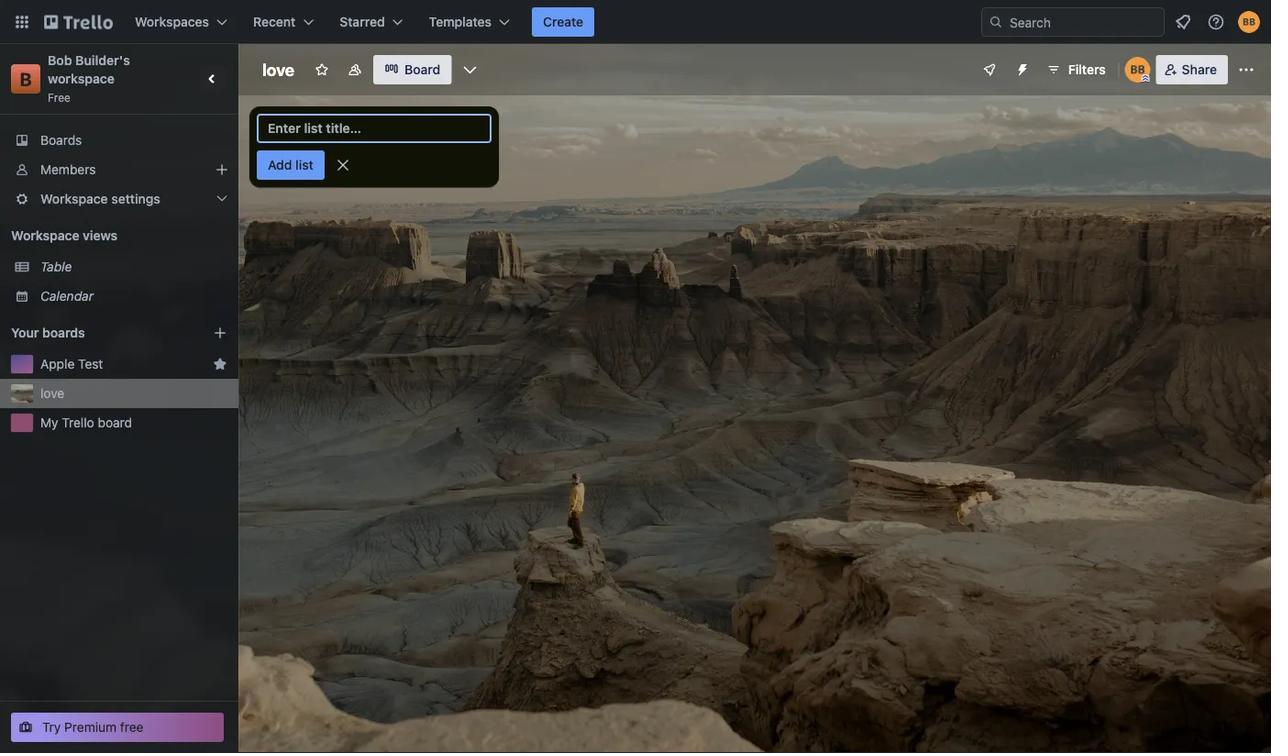 Task type: locate. For each thing, give the bounding box(es) containing it.
your boards with 3 items element
[[11, 322, 185, 344]]

workspace views
[[11, 228, 117, 243]]

love
[[262, 60, 295, 79], [40, 386, 64, 401]]

b
[[20, 68, 32, 89]]

board link
[[373, 55, 452, 84]]

search image
[[989, 15, 1004, 29]]

love inside text field
[[262, 60, 295, 79]]

cancel list editing image
[[334, 156, 352, 174]]

workspace visible image
[[348, 62, 362, 77]]

recent
[[253, 14, 296, 29]]

starred
[[340, 14, 385, 29]]

1 vertical spatial workspace
[[11, 228, 79, 243]]

0 horizontal spatial love
[[40, 386, 64, 401]]

this member is an admin of this board. image
[[1142, 74, 1150, 83]]

list
[[295, 157, 314, 172]]

calendar
[[40, 288, 94, 304]]

apple test
[[40, 356, 103, 372]]

0 vertical spatial workspace
[[40, 191, 108, 206]]

Enter list title… text field
[[257, 114, 492, 143]]

bob builder's workspace free
[[48, 53, 133, 104]]

workspace
[[48, 71, 115, 86]]

templates button
[[418, 7, 521, 37]]

love link
[[40, 384, 227, 403]]

apple test link
[[40, 355, 205, 373]]

builder's
[[75, 53, 130, 68]]

filters
[[1068, 62, 1106, 77]]

workspace up table
[[11, 228, 79, 243]]

boards
[[42, 325, 85, 340]]

board
[[98, 415, 132, 430]]

test
[[78, 356, 103, 372]]

free
[[120, 720, 144, 735]]

create
[[543, 14, 584, 29]]

members link
[[0, 155, 238, 184]]

my
[[40, 415, 58, 430]]

back to home image
[[44, 7, 113, 37]]

workspace
[[40, 191, 108, 206], [11, 228, 79, 243]]

workspace for workspace settings
[[40, 191, 108, 206]]

love left star or unstar board 'icon'
[[262, 60, 295, 79]]

workspace inside dropdown button
[[40, 191, 108, 206]]

workspace down members
[[40, 191, 108, 206]]

starred button
[[329, 7, 414, 37]]

add board image
[[213, 326, 227, 340]]

Board name text field
[[253, 55, 304, 84]]

table link
[[40, 258, 227, 276]]

1 horizontal spatial love
[[262, 60, 295, 79]]

primary element
[[0, 0, 1271, 44]]

calendar link
[[40, 287, 227, 305]]

love up my
[[40, 386, 64, 401]]

0 vertical spatial love
[[262, 60, 295, 79]]

1 vertical spatial love
[[40, 386, 64, 401]]

my trello board link
[[40, 414, 227, 432]]

power ups image
[[982, 62, 997, 77]]

add
[[268, 157, 292, 172]]



Task type: describe. For each thing, give the bounding box(es) containing it.
my trello board
[[40, 415, 132, 430]]

Search field
[[1004, 8, 1164, 36]]

share button
[[1156, 55, 1228, 84]]

add list button
[[257, 150, 325, 180]]

share
[[1182, 62, 1217, 77]]

bob builder (bobbuilder40) image
[[1125, 57, 1151, 83]]

open information menu image
[[1207, 13, 1226, 31]]

recent button
[[242, 7, 325, 37]]

workspaces
[[135, 14, 209, 29]]

your
[[11, 325, 39, 340]]

workspace for workspace views
[[11, 228, 79, 243]]

free
[[48, 91, 71, 104]]

apple
[[40, 356, 75, 372]]

trello
[[62, 415, 94, 430]]

premium
[[64, 720, 117, 735]]

automation image
[[1008, 55, 1034, 81]]

bob builder (bobbuilder40) image
[[1238, 11, 1260, 33]]

your boards
[[11, 325, 85, 340]]

0 notifications image
[[1172, 11, 1194, 33]]

templates
[[429, 14, 492, 29]]

settings
[[111, 191, 160, 206]]

board
[[405, 62, 441, 77]]

boards
[[40, 133, 82, 148]]

workspaces button
[[124, 7, 239, 37]]

filters button
[[1041, 55, 1111, 84]]

starred icon image
[[213, 357, 227, 372]]

customize views image
[[461, 61, 479, 79]]

views
[[83, 228, 117, 243]]

create button
[[532, 7, 595, 37]]

b link
[[11, 64, 40, 94]]

members
[[40, 162, 96, 177]]

star or unstar board image
[[315, 62, 329, 77]]

workspace navigation collapse icon image
[[200, 66, 226, 92]]

table
[[40, 259, 72, 274]]

bob
[[48, 53, 72, 68]]

show menu image
[[1237, 61, 1256, 79]]

try premium free
[[42, 720, 144, 735]]

workspace settings
[[40, 191, 160, 206]]

add list
[[268, 157, 314, 172]]

boards link
[[0, 126, 238, 155]]

try
[[42, 720, 61, 735]]

try premium free button
[[11, 713, 224, 742]]

workspace settings button
[[0, 184, 238, 214]]

bob builder's workspace link
[[48, 53, 133, 86]]



Task type: vqa. For each thing, say whether or not it's contained in the screenshot.
James Peterson (jamespeterson93) image in primary element
no



